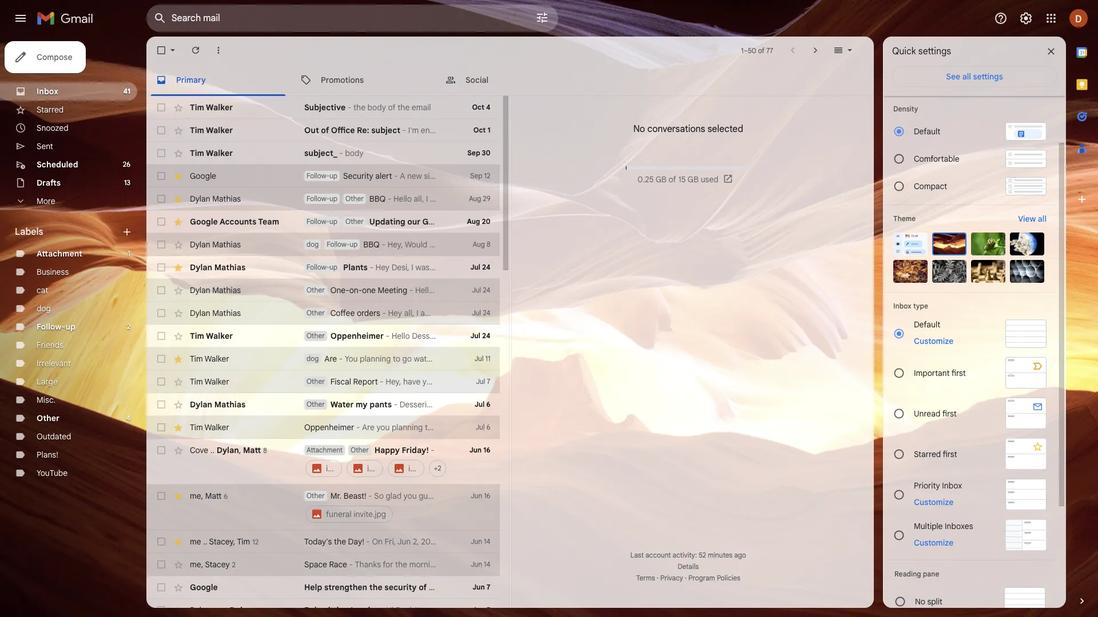 Task type: describe. For each thing, give the bounding box(es) containing it.
jun 16 for happy friday! -
[[470, 446, 491, 455]]

coffee
[[331, 308, 355, 319]]

help strengthen the security of your google account
[[304, 583, 511, 593]]

3 tim walker from the top
[[190, 148, 233, 158]]

me left 3 at the left bottom of page
[[214, 606, 226, 616]]

no for no split
[[915, 597, 926, 608]]

- right alert
[[394, 171, 398, 181]]

the up "out of office re: subject -"
[[354, 102, 366, 113]]

refresh image
[[190, 45, 201, 56]]

4 inside labels navigation
[[126, 414, 130, 423]]

starred link
[[37, 105, 64, 115]]

- right report
[[380, 377, 384, 387]]

no split
[[915, 597, 943, 608]]

irrelevant link
[[37, 359, 71, 369]]

1 50 of 77
[[741, 46, 774, 55]]

promotions tab
[[291, 64, 435, 96]]

16 for other mr. beast! -
[[484, 492, 491, 501]]

compact
[[914, 181, 948, 192]]

office
[[331, 125, 355, 136]]

dylan mathias for orders
[[190, 308, 241, 319]]

6 for water my pants
[[487, 401, 491, 409]]

7 row from the top
[[146, 233, 500, 256]]

tim for jul 6
[[190, 423, 203, 433]]

quick settings
[[893, 46, 952, 57]]

other inside other mr. beast! -
[[307, 492, 325, 501]]

walker for jul 6
[[205, 423, 229, 433]]

view all button
[[1012, 212, 1054, 226]]

primary tab
[[146, 64, 290, 96]]

plants
[[343, 263, 368, 273]]

jul for fiscal report
[[476, 378, 485, 386]]

space
[[304, 560, 327, 570]]

plans! link
[[37, 450, 58, 461]]

follow- right team
[[307, 217, 330, 226]]

out of office re: subject -
[[304, 125, 408, 136]]

friends
[[37, 340, 63, 351]]

google left accounts
[[190, 217, 218, 227]]

14 for space race -
[[484, 561, 491, 569]]

other inside labels navigation
[[37, 414, 59, 424]]

meeting
[[378, 286, 408, 296]]

- right the subject
[[403, 125, 406, 136]]

8 inside cove .. dylan , matt 8
[[263, 447, 267, 455]]

1 vertical spatial account
[[478, 583, 511, 593]]

0 vertical spatial dog
[[307, 240, 319, 249]]

aug 20
[[467, 217, 491, 226]]

no conversations selected
[[634, 124, 744, 135]]

Search mail text field
[[172, 13, 504, 24]]

the left email
[[398, 102, 410, 113]]

customize button for multiple inboxes
[[907, 536, 961, 550]]

details
[[678, 563, 699, 572]]

starred first
[[914, 449, 958, 460]]

oct 1
[[474, 126, 491, 134]]

12 row from the top
[[146, 348, 500, 371]]

mathias for plants
[[214, 263, 246, 273]]

me , matt 6
[[190, 491, 228, 502]]

other coffee orders -
[[307, 308, 388, 319]]

outdated link
[[37, 432, 71, 442]]

attachment inside cell
[[307, 446, 343, 455]]

display density element
[[894, 105, 1047, 113]]

see all settings
[[947, 72, 1003, 82]]

labels navigation
[[0, 37, 146, 618]]

jun 16 for other mr. beast! -
[[471, 492, 491, 501]]

mathias for orders
[[212, 308, 241, 319]]

tim for jul 24
[[190, 331, 204, 342]]

other left updating
[[346, 217, 364, 226]]

aug 29
[[469, 195, 491, 203]]

split
[[928, 597, 943, 608]]

starred for starred link
[[37, 105, 64, 115]]

other fiscal report -
[[307, 377, 386, 387]]

tim walker for oct 4
[[190, 102, 233, 113]]

15
[[679, 175, 686, 185]]

other inside other water my pants -
[[307, 401, 325, 409]]

outdated
[[37, 432, 71, 442]]

- down meeting
[[386, 331, 390, 342]]

search mail image
[[150, 8, 171, 29]]

3
[[255, 607, 258, 615]]

oct for out of office re: subject -
[[474, 126, 486, 134]]

- right pants
[[394, 400, 398, 410]]

- right race
[[349, 560, 353, 570]]

of right out in the top of the page
[[321, 125, 329, 136]]

social tab
[[436, 64, 580, 96]]

+2 button
[[434, 463, 442, 475]]

ago
[[735, 552, 746, 560]]

.. for stacey
[[203, 537, 207, 547]]

jul 24 for oppenheimer
[[471, 332, 491, 340]]

quick
[[893, 46, 916, 57]]

important
[[914, 368, 950, 378]]

- up updating
[[388, 194, 392, 204]]

re:
[[357, 125, 369, 136]]

0 vertical spatial account
[[452, 217, 485, 227]]

oct 4
[[472, 103, 491, 112]]

up inside follow-up security alert -
[[330, 172, 338, 180]]

24 for oppenheimer
[[482, 332, 491, 340]]

compose button
[[5, 41, 86, 73]]

sep for sep 30
[[468, 149, 480, 157]]

business link
[[37, 267, 69, 278]]

2 gb from the left
[[688, 175, 699, 185]]

priority
[[914, 481, 941, 491]]

babysitting inquiry -
[[304, 606, 387, 616]]

18 row from the top
[[146, 531, 500, 554]]

other water my pants -
[[307, 400, 400, 410]]

important first
[[914, 368, 966, 378]]

customize button for priority inbox
[[907, 496, 961, 510]]

multiple inboxes
[[914, 522, 974, 532]]

see all settings button
[[893, 66, 1057, 87]]

comfortable
[[914, 154, 960, 164]]

youtube
[[37, 469, 68, 479]]

row containing cove
[[146, 439, 500, 485]]

follow-up link
[[37, 322, 75, 332]]

50
[[748, 46, 757, 55]]

bbq for other
[[370, 194, 386, 204]]

12 inside 'me .. stacey , tim 12'
[[252, 538, 259, 547]]

customize for priority inbox
[[914, 498, 954, 508]]

first for important first
[[952, 368, 966, 378]]

our
[[408, 217, 421, 227]]

inboxes
[[945, 522, 974, 532]]

- right orders
[[382, 308, 386, 319]]

inquiry
[[351, 606, 379, 616]]

jul 24 for plants
[[471, 263, 491, 272]]

4 row from the top
[[146, 165, 500, 188]]

- right the plants on the left of the page
[[370, 263, 374, 273]]

- right friday! at the left of the page
[[431, 446, 435, 456]]

1 horizontal spatial tab list
[[1067, 37, 1099, 577]]

dylan mathias for my
[[190, 400, 246, 410]]

up inside follow-up plants -
[[330, 263, 338, 272]]

me , stacey 2
[[190, 560, 236, 570]]

promotions
[[321, 75, 364, 85]]

friends link
[[37, 340, 63, 351]]

out
[[304, 125, 319, 136]]

1 horizontal spatial matt
[[243, 445, 261, 456]]

14 for today's the day! -
[[484, 538, 491, 546]]

updating our google account inactivity policy
[[370, 217, 550, 227]]

first for unread first
[[943, 409, 957, 419]]

26
[[123, 160, 130, 169]]

details link
[[678, 563, 699, 572]]

- right day!
[[366, 537, 370, 548]]

dog inside labels navigation
[[37, 304, 51, 314]]

space race -
[[304, 560, 355, 570]]

attachment inside labels navigation
[[37, 249, 82, 259]]

subjective - the body of the email
[[304, 102, 431, 113]]

6 for -
[[487, 423, 491, 432]]

17 row from the top
[[146, 485, 500, 531]]

of left 77
[[758, 46, 765, 55]]

0 vertical spatial oppenheimer
[[331, 331, 384, 342]]

- right are
[[339, 354, 343, 364]]

bbq for follow-up
[[364, 240, 380, 250]]

settings inside button
[[973, 72, 1003, 82]]

pane
[[923, 570, 940, 579]]

unread
[[914, 409, 941, 419]]

drafts
[[37, 178, 61, 188]]

unread first
[[914, 409, 957, 419]]

updating
[[370, 217, 405, 227]]

9 row from the top
[[146, 279, 500, 302]]

starred for starred first
[[914, 449, 941, 460]]

jul 7
[[476, 378, 491, 386]]

tim walker for jul 7
[[190, 377, 229, 387]]

stacey for ..
[[209, 537, 233, 547]]

follow- inside follow-up security alert -
[[307, 172, 330, 180]]

first for starred first
[[943, 449, 958, 460]]

2 inside 'me , stacey 2'
[[232, 561, 236, 570]]

1 · from the left
[[657, 574, 659, 583]]

oppenheimer -
[[304, 423, 362, 433]]

subject
[[371, 125, 401, 136]]

jul for water my pants
[[475, 401, 485, 409]]

other oppenheimer -
[[307, 331, 392, 342]]

labels
[[15, 227, 43, 238]]

20
[[482, 217, 491, 226]]

scheduled link
[[37, 160, 78, 170]]

happy
[[375, 446, 400, 456]]

jul 24 for one-on-one meeting
[[472, 286, 491, 295]]

priority inbox
[[914, 481, 963, 491]]

inbox for inbox type
[[894, 302, 912, 311]]

- right meeting
[[410, 286, 413, 296]]

walker for jul 7
[[205, 377, 229, 387]]

labels heading
[[15, 227, 121, 238]]

jun 14 for space race -
[[471, 561, 491, 569]]

jun for cove .. dylan , matt 8
[[470, 446, 482, 455]]



Task type: vqa. For each thing, say whether or not it's contained in the screenshot.


Task type: locate. For each thing, give the bounding box(es) containing it.
jun 7
[[473, 584, 491, 592]]

0 vertical spatial 6
[[487, 401, 491, 409]]

1 customize button from the top
[[907, 335, 961, 348]]

2 14 from the top
[[484, 561, 491, 569]]

settings right the quick in the top right of the page
[[919, 46, 952, 57]]

drafts link
[[37, 178, 61, 188]]

the left day!
[[334, 537, 346, 548]]

one-
[[331, 286, 349, 296]]

tim walker for oct 1
[[190, 125, 233, 136]]

me up 'me , stacey 2'
[[190, 537, 201, 547]]

0 horizontal spatial matt
[[205, 491, 222, 502]]

1 vertical spatial sep
[[471, 172, 483, 180]]

all right the "see"
[[963, 72, 971, 82]]

matt right cove
[[243, 445, 261, 456]]

0 horizontal spatial 1
[[128, 249, 130, 258]]

primary
[[176, 75, 206, 85]]

walker for jul 24
[[206, 331, 233, 342]]

main menu image
[[14, 11, 27, 25]]

view all
[[1019, 214, 1047, 224]]

7 for tim walker
[[487, 378, 491, 386]]

1 vertical spatial jun 14
[[471, 561, 491, 569]]

gb
[[656, 175, 667, 185], [688, 175, 699, 185]]

1 vertical spatial oppenheimer
[[304, 423, 354, 433]]

inbox up starred link
[[37, 86, 58, 97]]

0 vertical spatial attachment
[[37, 249, 82, 259]]

jul for are
[[475, 355, 484, 363]]

4 tim walker from the top
[[190, 331, 233, 342]]

all for see
[[963, 72, 971, 82]]

1 horizontal spatial 4
[[486, 103, 491, 112]]

row containing dylan
[[146, 600, 500, 618]]

6 tim walker from the top
[[190, 377, 229, 387]]

..
[[210, 445, 215, 456], [203, 537, 207, 547]]

0 vertical spatial 14
[[484, 538, 491, 546]]

15 row from the top
[[146, 417, 500, 439]]

walker for oct 4
[[206, 102, 233, 113]]

plans!
[[37, 450, 58, 461]]

tim for jul 7
[[190, 377, 203, 387]]

of left your
[[419, 583, 427, 593]]

1 vertical spatial 14
[[484, 561, 491, 569]]

0 horizontal spatial ·
[[657, 574, 659, 583]]

me
[[190, 491, 201, 502], [190, 537, 201, 547], [190, 560, 201, 570], [214, 606, 226, 616]]

inbox inside labels navigation
[[37, 86, 58, 97]]

sep left 30
[[468, 149, 480, 157]]

1
[[741, 46, 744, 55], [488, 126, 491, 134], [128, 249, 130, 258]]

2 vertical spatial 6
[[224, 492, 228, 501]]

row
[[146, 96, 500, 119], [146, 119, 500, 142], [146, 142, 500, 165], [146, 165, 500, 188], [146, 188, 500, 211], [146, 211, 550, 233], [146, 233, 500, 256], [146, 256, 500, 279], [146, 279, 500, 302], [146, 302, 500, 325], [146, 325, 500, 348], [146, 348, 500, 371], [146, 371, 500, 394], [146, 394, 500, 417], [146, 417, 500, 439], [146, 439, 500, 485], [146, 485, 500, 531], [146, 531, 500, 554], [146, 554, 500, 577], [146, 577, 511, 600], [146, 600, 500, 618]]

29
[[483, 195, 491, 203]]

8 row from the top
[[146, 256, 500, 279]]

theme element
[[894, 213, 916, 225]]

google down 'me , stacey 2'
[[190, 583, 218, 593]]

misc. link
[[37, 395, 56, 406]]

2 vertical spatial customize
[[914, 538, 954, 548]]

1 jun 14 from the top
[[471, 538, 491, 546]]

0 vertical spatial starred
[[37, 105, 64, 115]]

1 for 1 50 of 77
[[741, 46, 744, 55]]

follow- up follow-up plants -
[[327, 240, 350, 249]]

1 vertical spatial 8
[[263, 447, 267, 455]]

follow-up security alert -
[[307, 171, 400, 181]]

1 vertical spatial aug
[[467, 217, 480, 226]]

6 inside me , matt 6
[[224, 492, 228, 501]]

0 horizontal spatial body
[[345, 148, 364, 158]]

0 vertical spatial no
[[634, 124, 645, 135]]

all for view
[[1038, 214, 1047, 224]]

jul 6 for water my pants
[[475, 401, 491, 409]]

inbox left type
[[894, 302, 912, 311]]

first right unread
[[943, 409, 957, 419]]

jun for me , matt 6
[[471, 492, 482, 501]]

- down updating
[[382, 240, 386, 250]]

1 horizontal spatial settings
[[973, 72, 1003, 82]]

4 dylan mathias from the top
[[190, 286, 241, 296]]

bbq - down alert
[[370, 194, 394, 204]]

follow-up inside labels navigation
[[37, 322, 75, 332]]

stacey
[[209, 537, 233, 547], [205, 560, 230, 570]]

follow- left the plants on the left of the page
[[307, 263, 330, 272]]

None search field
[[146, 5, 558, 32]]

of inside help strengthen the security of your google account link
[[419, 583, 427, 593]]

no conversations selected main content
[[146, 37, 874, 618]]

0 vertical spatial 4
[[486, 103, 491, 112]]

starred up the snoozed link
[[37, 105, 64, 115]]

other left one- at the top
[[307, 286, 325, 295]]

0 horizontal spatial 2
[[127, 323, 130, 331]]

dog are -
[[307, 354, 345, 364]]

1 horizontal spatial all
[[1038, 214, 1047, 224]]

me for 2
[[190, 560, 201, 570]]

6
[[487, 401, 491, 409], [487, 423, 491, 432], [224, 492, 228, 501]]

up inside labels navigation
[[65, 322, 75, 332]]

follow-up plants -
[[307, 263, 376, 273]]

2 cell from the top
[[304, 491, 443, 525]]

3 row from the top
[[146, 142, 500, 165]]

2 · from the left
[[685, 574, 687, 583]]

2 jun 14 from the top
[[471, 561, 491, 569]]

stacey for ,
[[205, 560, 230, 570]]

all right view
[[1038, 214, 1047, 224]]

7 up 5
[[487, 584, 491, 592]]

bbq - for other
[[370, 194, 394, 204]]

1 vertical spatial 4
[[126, 414, 130, 423]]

0 vertical spatial all
[[963, 72, 971, 82]]

toggle split pane mode image
[[833, 45, 845, 56]]

oct up oct 1
[[472, 103, 485, 112]]

more image
[[213, 45, 224, 56]]

24 for plants
[[482, 263, 491, 272]]

jun for me .. stacey , tim 12
[[471, 538, 482, 546]]

aug left 29
[[469, 195, 481, 203]]

customize for default
[[914, 336, 954, 347]]

customize button up "important" on the right bottom
[[907, 335, 961, 348]]

other one-on-one meeting -
[[307, 286, 415, 296]]

privacy link
[[661, 574, 683, 583]]

0 vertical spatial jul 6
[[475, 401, 491, 409]]

oct for subjective - the body of the email
[[472, 103, 485, 112]]

account up 5
[[478, 583, 511, 593]]

customize button for default
[[907, 335, 961, 348]]

matt up 'me .. stacey , tim 12'
[[205, 491, 222, 502]]

21 row from the top
[[146, 600, 500, 618]]

0 horizontal spatial 8
[[263, 447, 267, 455]]

cell for ,
[[304, 445, 446, 479]]

google right the our
[[423, 217, 450, 227]]

0 vertical spatial body
[[368, 102, 386, 113]]

conversations
[[648, 124, 706, 135]]

1 horizontal spatial 1
[[488, 126, 491, 134]]

2 vertical spatial customize button
[[907, 536, 961, 550]]

me down cove
[[190, 491, 201, 502]]

other inside other coffee orders -
[[307, 309, 325, 318]]

stacey down 'me .. stacey , tim 12'
[[205, 560, 230, 570]]

policy
[[526, 217, 550, 227]]

1 vertical spatial bbq
[[364, 240, 380, 250]]

tim walker for jul 6
[[190, 423, 229, 433]]

mathias for on-
[[212, 286, 241, 296]]

1 horizontal spatial ..
[[210, 445, 215, 456]]

other down the dog are - at bottom left
[[307, 378, 325, 386]]

6 row from the top
[[146, 211, 550, 233]]

1 vertical spatial matt
[[205, 491, 222, 502]]

1 inside row
[[488, 126, 491, 134]]

0 horizontal spatial gb
[[656, 175, 667, 185]]

cell
[[304, 445, 446, 479], [304, 491, 443, 525]]

up
[[330, 172, 338, 180], [330, 195, 338, 203], [330, 217, 338, 226], [350, 240, 358, 249], [330, 263, 338, 272], [65, 322, 75, 332]]

see
[[947, 72, 961, 82]]

customize button down the multiple
[[907, 536, 961, 550]]

7 down 11
[[487, 378, 491, 386]]

1 horizontal spatial ·
[[685, 574, 687, 583]]

· right terms
[[657, 574, 659, 583]]

oct up sep 30 at the top left of page
[[474, 126, 486, 134]]

body up follow-up security alert -
[[345, 148, 364, 158]]

water
[[331, 400, 354, 410]]

0 horizontal spatial settings
[[919, 46, 952, 57]]

your
[[429, 583, 447, 593]]

- right beast! in the left of the page
[[369, 491, 372, 502]]

inbox type element
[[894, 302, 1047, 311]]

dylan mathias for on-
[[190, 286, 241, 296]]

oppenheimer down other coffee orders -
[[331, 331, 384, 342]]

1 horizontal spatial 8
[[487, 240, 491, 249]]

0 horizontal spatial attachment
[[37, 249, 82, 259]]

view
[[1019, 214, 1036, 224]]

follow- up 'friends' link
[[37, 322, 65, 332]]

.. for dylan
[[210, 445, 215, 456]]

4 inside row
[[486, 103, 491, 112]]

me for 6
[[190, 491, 201, 502]]

more button
[[0, 192, 137, 211]]

1 customize from the top
[[914, 336, 954, 347]]

follow- inside follow-up plants -
[[307, 263, 330, 272]]

other inside other fiscal report -
[[307, 378, 325, 386]]

account down aug 29
[[452, 217, 485, 227]]

other down misc.
[[37, 414, 59, 424]]

5 tim walker from the top
[[190, 354, 229, 364]]

0 horizontal spatial no
[[634, 124, 645, 135]]

0 horizontal spatial starred
[[37, 105, 64, 115]]

no
[[634, 124, 645, 135], [915, 597, 926, 608]]

security
[[343, 171, 373, 181]]

2 horizontal spatial 1
[[741, 46, 744, 55]]

None checkbox
[[156, 45, 167, 56], [156, 102, 167, 113], [156, 148, 167, 159], [156, 193, 167, 205], [156, 285, 167, 296], [156, 308, 167, 319], [156, 331, 167, 342], [156, 354, 167, 365], [156, 399, 167, 411], [156, 422, 167, 434], [156, 445, 167, 457], [156, 582, 167, 594], [156, 605, 167, 617], [156, 45, 167, 56], [156, 102, 167, 113], [156, 148, 167, 159], [156, 193, 167, 205], [156, 285, 167, 296], [156, 308, 167, 319], [156, 331, 167, 342], [156, 354, 167, 365], [156, 399, 167, 411], [156, 422, 167, 434], [156, 445, 167, 457], [156, 582, 167, 594], [156, 605, 167, 617]]

13
[[124, 179, 130, 187]]

customize button down the priority inbox
[[907, 496, 961, 510]]

5 row from the top
[[146, 188, 500, 211]]

customize up "important" on the right bottom
[[914, 336, 954, 347]]

more
[[37, 196, 55, 207]]

0 vertical spatial 16
[[484, 446, 491, 455]]

0 vertical spatial oct
[[472, 103, 485, 112]]

jul 11
[[475, 355, 491, 363]]

business
[[37, 267, 69, 278]]

14 row from the top
[[146, 394, 500, 417]]

1 vertical spatial bbq -
[[364, 240, 388, 250]]

3 dylan mathias from the top
[[190, 263, 246, 273]]

1 horizontal spatial inbox
[[894, 302, 912, 311]]

2 row from the top
[[146, 119, 500, 142]]

- right subject_
[[339, 148, 343, 158]]

jun for dylan , me , dylan 3
[[473, 607, 485, 615]]

2 vertical spatial inbox
[[943, 481, 963, 491]]

1 vertical spatial 7
[[487, 584, 491, 592]]

customize down the multiple
[[914, 538, 954, 548]]

me down 'me .. stacey , tim 12'
[[190, 560, 201, 570]]

other up the dog are - at bottom left
[[307, 332, 325, 340]]

tim for jul 11
[[190, 354, 203, 364]]

1 cell from the top
[[304, 445, 446, 479]]

google right your
[[449, 583, 477, 593]]

0 vertical spatial 7
[[487, 378, 491, 386]]

1 vertical spatial 12
[[252, 538, 259, 547]]

16 for happy friday! -
[[484, 446, 491, 455]]

policies
[[717, 574, 741, 583]]

2 customize from the top
[[914, 498, 954, 508]]

1 dylan mathias from the top
[[190, 194, 241, 204]]

aug for updating our google account inactivity policy
[[467, 217, 480, 226]]

1 vertical spatial settings
[[973, 72, 1003, 82]]

settings image
[[1020, 11, 1033, 25]]

reading pane element
[[895, 570, 1046, 579]]

dog link
[[37, 304, 51, 314]]

follow link to manage storage image
[[723, 174, 735, 185]]

email
[[412, 102, 431, 113]]

jul 6 for -
[[476, 423, 491, 432]]

advanced search options image
[[531, 6, 554, 29]]

1 default from the top
[[914, 126, 941, 137]]

0.25
[[638, 175, 654, 185]]

41
[[123, 87, 130, 96]]

tim walker for jul 24
[[190, 331, 233, 342]]

me .. stacey , tim 12
[[190, 537, 259, 547]]

4
[[486, 103, 491, 112], [126, 414, 130, 423]]

dylan mathias for plants
[[190, 263, 246, 273]]

gmail image
[[37, 7, 99, 30]]

2 tim walker from the top
[[190, 125, 233, 136]]

cell containing happy friday!
[[304, 445, 446, 479]]

social
[[466, 75, 489, 85]]

sent
[[37, 141, 53, 152]]

1 gb from the left
[[656, 175, 667, 185]]

7 for google
[[487, 584, 491, 592]]

bbq - for follow-up
[[364, 240, 388, 250]]

tim for oct 4
[[190, 102, 204, 113]]

jul 24
[[471, 263, 491, 272], [472, 286, 491, 295], [472, 309, 491, 318], [471, 332, 491, 340]]

1 14 from the top
[[484, 538, 491, 546]]

0 vertical spatial first
[[952, 368, 966, 378]]

bbq down updating
[[364, 240, 380, 250]]

14
[[484, 538, 491, 546], [484, 561, 491, 569]]

walker
[[206, 102, 233, 113], [206, 125, 233, 136], [206, 148, 233, 158], [206, 331, 233, 342], [205, 354, 229, 364], [205, 377, 229, 387], [205, 423, 229, 433]]

3 customize button from the top
[[907, 536, 961, 550]]

attachment down "oppenheimer -"
[[307, 446, 343, 455]]

· down details
[[685, 574, 687, 583]]

follow- down follow-up security alert -
[[307, 195, 330, 203]]

inbox link
[[37, 86, 58, 97]]

tab list
[[1067, 37, 1099, 577], [146, 64, 874, 96]]

- right inquiry on the left bottom
[[381, 606, 384, 616]]

jun
[[470, 446, 482, 455], [471, 492, 482, 501], [471, 538, 482, 546], [471, 561, 482, 569], [473, 584, 485, 592], [473, 607, 485, 615]]

0 vertical spatial cell
[[304, 445, 446, 479]]

2 vertical spatial 1
[[128, 249, 130, 258]]

0 horizontal spatial tab list
[[146, 64, 874, 96]]

bbq down alert
[[370, 194, 386, 204]]

2
[[127, 323, 130, 331], [232, 561, 236, 570]]

3 customize from the top
[[914, 538, 954, 548]]

first
[[952, 368, 966, 378], [943, 409, 957, 419], [943, 449, 958, 460]]

.. right cove
[[210, 445, 215, 456]]

inbox right priority
[[943, 481, 963, 491]]

other left happy
[[351, 446, 369, 455]]

1 horizontal spatial starred
[[914, 449, 941, 460]]

sep for sep 12
[[471, 172, 483, 180]]

16 row from the top
[[146, 439, 500, 485]]

reading pane
[[895, 570, 940, 579]]

cell for 6
[[304, 491, 443, 525]]

jul for -
[[476, 423, 485, 432]]

1 for 1
[[128, 249, 130, 258]]

None checkbox
[[156, 125, 167, 136], [156, 171, 167, 182], [156, 216, 167, 228], [156, 239, 167, 251], [156, 262, 167, 274], [156, 376, 167, 388], [156, 491, 167, 502], [156, 537, 167, 548], [156, 560, 167, 571], [156, 125, 167, 136], [156, 171, 167, 182], [156, 216, 167, 228], [156, 239, 167, 251], [156, 262, 167, 274], [156, 376, 167, 388], [156, 491, 167, 502], [156, 537, 167, 548], [156, 560, 167, 571]]

me for ,
[[190, 537, 201, 547]]

12
[[484, 172, 491, 180], [252, 538, 259, 547]]

6 dylan mathias from the top
[[190, 400, 246, 410]]

0 vertical spatial default
[[914, 126, 941, 137]]

subject_
[[304, 148, 337, 158]]

1 row from the top
[[146, 96, 500, 119]]

density
[[894, 105, 919, 113]]

report
[[353, 377, 378, 387]]

inbox for inbox
[[37, 86, 58, 97]]

theme
[[894, 215, 916, 223]]

24 for one-on-one meeting
[[483, 286, 491, 295]]

1 vertical spatial no
[[915, 597, 926, 608]]

mathias for my
[[214, 400, 246, 410]]

jun for me , stacey 2
[[471, 561, 482, 569]]

1 inside labels navigation
[[128, 249, 130, 258]]

oppenheimer
[[331, 331, 384, 342], [304, 423, 354, 433]]

1 vertical spatial first
[[943, 409, 957, 419]]

0 vertical spatial jun 14
[[471, 538, 491, 546]]

2 vertical spatial aug
[[473, 240, 485, 249]]

google up google accounts team
[[190, 171, 216, 181]]

1 vertical spatial starred
[[914, 449, 941, 460]]

0 vertical spatial settings
[[919, 46, 952, 57]]

sep 30
[[468, 149, 491, 157]]

first up the priority inbox
[[943, 449, 958, 460]]

- down my
[[356, 423, 360, 433]]

aug for bbq
[[469, 195, 481, 203]]

tab list containing primary
[[146, 64, 874, 96]]

jul for oppenheimer
[[471, 332, 481, 340]]

last account activity: 52 minutes ago details terms · privacy · program policies
[[631, 552, 746, 583]]

older image
[[810, 45, 822, 56]]

race
[[329, 560, 347, 570]]

2 customize button from the top
[[907, 496, 961, 510]]

1 vertical spatial jul 6
[[476, 423, 491, 432]]

1 vertical spatial jun 16
[[471, 492, 491, 501]]

24
[[482, 263, 491, 272], [483, 286, 491, 295], [483, 309, 491, 318], [482, 332, 491, 340]]

attachment up business
[[37, 249, 82, 259]]

24 for coffee orders
[[483, 309, 491, 318]]

7 tim walker from the top
[[190, 423, 229, 433]]

1 vertical spatial cell
[[304, 491, 443, 525]]

support image
[[994, 11, 1008, 25]]

body up the subject
[[368, 102, 386, 113]]

walker for jul 11
[[205, 354, 229, 364]]

sep
[[468, 149, 480, 157], [471, 172, 483, 180]]

- up office
[[348, 102, 352, 113]]

default up comfortable
[[914, 126, 941, 137]]

jul
[[471, 263, 481, 272], [472, 286, 481, 295], [472, 309, 481, 318], [471, 332, 481, 340], [475, 355, 484, 363], [476, 378, 485, 386], [475, 401, 485, 409], [476, 423, 485, 432]]

1 vertical spatial dog
[[37, 304, 51, 314]]

jul for one-on-one meeting
[[472, 286, 481, 295]]

0 vertical spatial 2
[[127, 323, 130, 331]]

jun 14 for today's the day! -
[[471, 538, 491, 546]]

1 vertical spatial default
[[914, 320, 941, 330]]

jul for coffee orders
[[472, 309, 481, 318]]

1 horizontal spatial gb
[[688, 175, 699, 185]]

no for no conversations selected
[[634, 124, 645, 135]]

0 vertical spatial bbq
[[370, 194, 386, 204]]

mr.
[[331, 491, 342, 502]]

no left split
[[915, 597, 926, 608]]

gb right 15 at the right of page
[[688, 175, 699, 185]]

2 vertical spatial first
[[943, 449, 958, 460]]

19 row from the top
[[146, 554, 500, 577]]

jul for plants
[[471, 263, 481, 272]]

other left 'mr.' on the bottom left
[[307, 492, 325, 501]]

other inside other one-on-one meeting -
[[307, 286, 325, 295]]

10 row from the top
[[146, 302, 500, 325]]

5 dylan mathias from the top
[[190, 308, 241, 319]]

20 row from the top
[[146, 577, 511, 600]]

2 default from the top
[[914, 320, 941, 330]]

0 vertical spatial customize
[[914, 336, 954, 347]]

no inside main content
[[634, 124, 645, 135]]

minutes
[[708, 552, 733, 560]]

other left water
[[307, 401, 325, 409]]

tim walker for jul 11
[[190, 354, 229, 364]]

dog up follow-up plants -
[[307, 240, 319, 249]]

alert
[[376, 171, 392, 181]]

0 vertical spatial ..
[[210, 445, 215, 456]]

settings right the "see"
[[973, 72, 1003, 82]]

used
[[701, 175, 719, 185]]

1 vertical spatial 6
[[487, 423, 491, 432]]

0 vertical spatial 8
[[487, 240, 491, 249]]

other inside other oppenheimer -
[[307, 332, 325, 340]]

77
[[767, 46, 774, 55]]

2 dylan mathias from the top
[[190, 240, 241, 250]]

cove .. dylan , matt 8
[[190, 445, 267, 456]]

1 vertical spatial 16
[[484, 492, 491, 501]]

other mr. beast! -
[[307, 491, 374, 502]]

dylan mathias
[[190, 194, 241, 204], [190, 240, 241, 250], [190, 263, 246, 273], [190, 286, 241, 296], [190, 308, 241, 319], [190, 400, 246, 410]]

0 vertical spatial bbq -
[[370, 194, 394, 204]]

·
[[657, 574, 659, 583], [685, 574, 687, 583]]

1 vertical spatial attachment
[[307, 446, 343, 455]]

beast!
[[344, 491, 367, 502]]

1 horizontal spatial attachment
[[307, 446, 343, 455]]

11 row from the top
[[146, 325, 500, 348]]

oct
[[472, 103, 485, 112], [474, 126, 486, 134]]

starred inside labels navigation
[[37, 105, 64, 115]]

walker for oct 1
[[206, 125, 233, 136]]

the left security
[[369, 583, 383, 593]]

1 vertical spatial ..
[[203, 537, 207, 547]]

tim for oct 1
[[190, 125, 204, 136]]

of left 15 at the right of page
[[669, 175, 676, 185]]

first right "important" on the right bottom
[[952, 368, 966, 378]]

1 vertical spatial 1
[[488, 126, 491, 134]]

jul 24 for coffee orders
[[472, 309, 491, 318]]

activity:
[[673, 552, 697, 560]]

0 horizontal spatial all
[[963, 72, 971, 82]]

customize for multiple inboxes
[[914, 538, 954, 548]]

1 horizontal spatial 12
[[484, 172, 491, 180]]

1 vertical spatial customize
[[914, 498, 954, 508]]

2 horizontal spatial inbox
[[943, 481, 963, 491]]

0 vertical spatial jun 16
[[470, 446, 491, 455]]

follow- inside labels navigation
[[37, 322, 65, 332]]

1 tim walker from the top
[[190, 102, 233, 113]]

body
[[368, 102, 386, 113], [345, 148, 364, 158]]

0 horizontal spatial inbox
[[37, 86, 58, 97]]

0 vertical spatial 12
[[484, 172, 491, 180]]

row containing google accounts team
[[146, 211, 550, 233]]

1 vertical spatial inbox
[[894, 302, 912, 311]]

follow- down subject_
[[307, 172, 330, 180]]

other left coffee
[[307, 309, 325, 318]]

dog inside the dog are -
[[307, 355, 319, 363]]

oppenheimer down water
[[304, 423, 354, 433]]

account
[[452, 217, 485, 227], [478, 583, 511, 593]]

0 vertical spatial sep
[[468, 149, 480, 157]]

other down follow-up security alert -
[[346, 195, 364, 203]]

stacey up 'me , stacey 2'
[[209, 537, 233, 547]]

1 horizontal spatial no
[[915, 597, 926, 608]]

2 inside labels navigation
[[127, 323, 130, 331]]

0 vertical spatial aug
[[469, 195, 481, 203]]

bbq - down updating
[[364, 240, 388, 250]]

irrelevant
[[37, 359, 71, 369]]

jun 14
[[471, 538, 491, 546], [471, 561, 491, 569]]

1 horizontal spatial body
[[368, 102, 386, 113]]

0 vertical spatial 1
[[741, 46, 744, 55]]

cell containing mr. beast!
[[304, 491, 443, 525]]

dog down cat link
[[37, 304, 51, 314]]

account
[[646, 552, 671, 560]]

13 row from the top
[[146, 371, 500, 394]]

aug left '20'
[[467, 217, 480, 226]]

inbox type
[[894, 302, 929, 311]]

sep down sep 30 at the top left of page
[[471, 172, 483, 180]]

quick settings element
[[893, 46, 952, 66]]

default down type
[[914, 320, 941, 330]]

of up the subject
[[388, 102, 396, 113]]

1 vertical spatial oct
[[474, 126, 486, 134]]

compose
[[37, 52, 72, 62]]

1 horizontal spatial 2
[[232, 561, 236, 570]]

accounts
[[220, 217, 257, 227]]

0 horizontal spatial ..
[[203, 537, 207, 547]]



